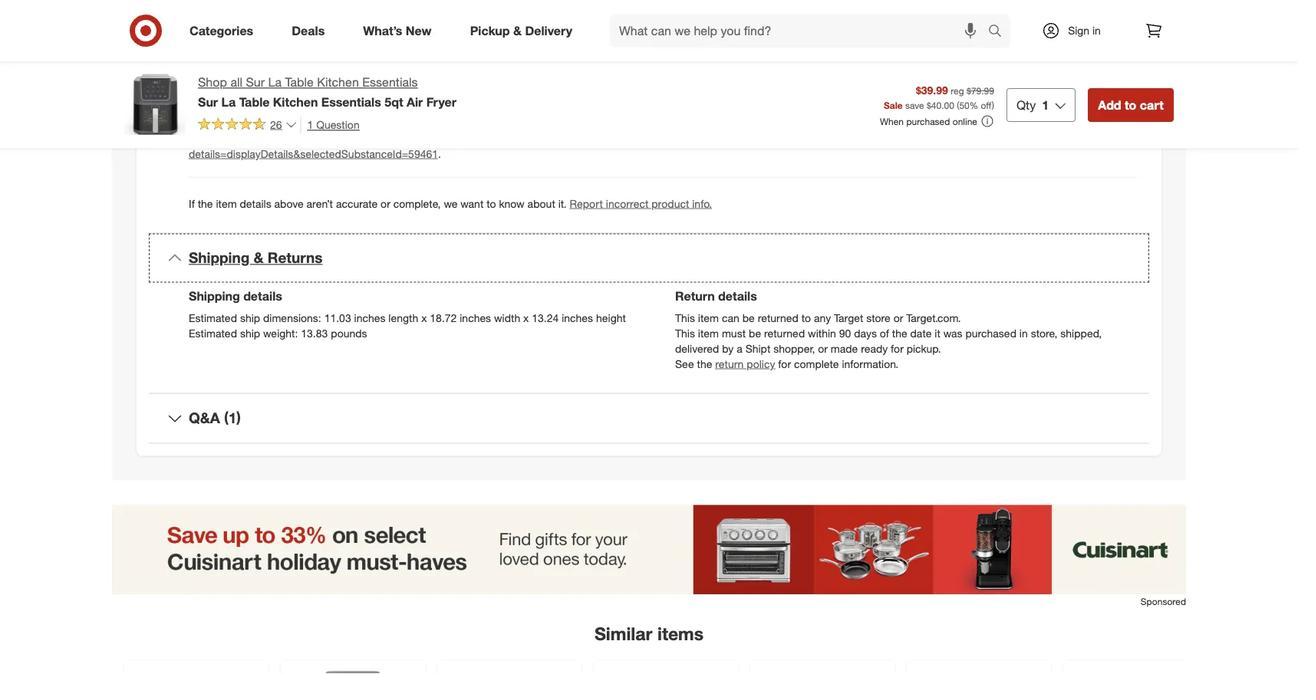 Task type: describe. For each thing, give the bounding box(es) containing it.
0 vertical spatial returned
[[758, 311, 799, 325]]

harm
[[438, 73, 464, 87]]

know
[[499, 197, 525, 210]]

to inside add to cart button
[[1125, 97, 1137, 112]]

26 link
[[198, 116, 297, 134]]

search button
[[981, 14, 1018, 51]]

search
[[981, 25, 1018, 40]]

image of sur la table kitchen essentials 5qt air fryer image
[[124, 74, 186, 135]]

5qt
[[385, 94, 403, 109]]

https://sor.epa.gov/sor_internet/registry/substreg/searchandretrieve/substancesearch/search.do?
[[658, 132, 1124, 145]]

sign
[[1068, 24, 1090, 37]]

any
[[814, 311, 831, 325]]

add to cart button
[[1088, 88, 1174, 122]]

2 x from the left
[[523, 311, 529, 325]]

add
[[1098, 97, 1121, 112]]

target.com.
[[906, 311, 961, 325]]

what's new link
[[350, 14, 451, 48]]

cancer
[[312, 73, 347, 87]]

warning: warning  cancer and reproductive harm www.p65warnings.ca.gov
[[212, 73, 589, 87]]

contains
[[252, 132, 293, 145]]

0 vertical spatial kitchen
[[317, 75, 359, 90]]

want
[[461, 197, 484, 210]]

pickup
[[470, 23, 510, 38]]

0 horizontal spatial or
[[381, 197, 390, 210]]

1 vertical spatial be
[[749, 326, 761, 340]]

1 vertical spatial kitchen
[[273, 94, 318, 109]]

of
[[880, 326, 889, 340]]

.
[[438, 147, 441, 160]]

2 estimated from the top
[[189, 326, 237, 340]]

0 vertical spatial essentials
[[362, 75, 418, 90]]

sale
[[884, 99, 903, 111]]

days
[[854, 326, 877, 340]]

0 horizontal spatial 1
[[307, 118, 313, 131]]

0 horizontal spatial for
[[778, 357, 791, 371]]

information.
[[842, 357, 899, 371]]

q&a
[[189, 409, 220, 427]]

can
[[722, 311, 739, 325]]

(1)
[[224, 409, 241, 427]]

online
[[953, 115, 977, 127]]

origin : imported
[[189, 27, 270, 40]]

origin
[[189, 27, 220, 40]]

details=displaydetails&selectedsubstanceid=59461
[[189, 147, 438, 160]]

26
[[270, 118, 282, 131]]

warning:
[[212, 73, 267, 87]]

must
[[722, 326, 746, 340]]

accurate
[[336, 197, 378, 210]]

categories
[[190, 23, 253, 38]]

1 vertical spatial essentials
[[321, 94, 381, 109]]

0 vertical spatial this
[[189, 132, 209, 145]]

return
[[715, 357, 744, 371]]

1 estimated from the top
[[189, 311, 237, 325]]

%
[[970, 99, 978, 111]]

details for shipping
[[243, 289, 282, 304]]

13.83
[[301, 326, 328, 340]]

when
[[880, 115, 904, 127]]

about
[[528, 197, 555, 210]]

18.72
[[430, 311, 457, 325]]

this product contains ptfe, pfa, fep
[[189, 132, 370, 145]]

return
[[675, 289, 715, 304]]

0 vertical spatial be
[[742, 311, 755, 325]]

1 ship from the top
[[240, 311, 260, 325]]

all
[[230, 75, 243, 90]]

we
[[444, 197, 458, 210]]

0 horizontal spatial purchased
[[906, 115, 950, 127]]

reproductive
[[371, 73, 435, 87]]

air
[[407, 94, 423, 109]]

see
[[675, 357, 694, 371]]

advertisement region
[[112, 505, 1186, 595]]

2 horizontal spatial the
[[892, 326, 907, 340]]

1 horizontal spatial sur
[[246, 75, 265, 90]]

shop
[[198, 75, 227, 90]]

to inside return details this item can be returned to any target store or target.com. this item must be returned within 90 days of the date it was purchased in store, shipped, delivered by a shipt shopper, or made ready for pickup. see the return policy for complete information.
[[802, 311, 811, 325]]

qty
[[1017, 97, 1036, 112]]

1 horizontal spatial la
[[268, 75, 282, 90]]

if
[[189, 197, 195, 210]]

$39.99 reg $79.99 sale save $ 40.00 ( 50 % off )
[[884, 83, 994, 111]]

height
[[596, 311, 626, 325]]

by
[[722, 342, 734, 355]]

1 inches from the left
[[354, 311, 386, 325]]

90
[[839, 326, 851, 340]]

width
[[494, 311, 520, 325]]

policy
[[747, 357, 775, 371]]

fep
[[352, 132, 370, 145]]

shipt
[[746, 342, 771, 355]]

categories link
[[176, 14, 273, 48]]

imported
[[226, 27, 270, 40]]

shipping for shipping & returns
[[189, 249, 250, 267]]

delivery
[[525, 23, 572, 38]]

deals
[[292, 23, 325, 38]]

1 horizontal spatial the
[[697, 357, 712, 371]]

1 horizontal spatial for
[[891, 342, 904, 355]]

purchased inside return details this item can be returned to any target store or target.com. this item must be returned within 90 days of the date it was purchased in store, shipped, delivered by a shipt shopper, or made ready for pickup. see the return policy for complete information.
[[966, 326, 1017, 340]]

0 vertical spatial item
[[216, 197, 237, 210]]

qty 1
[[1017, 97, 1049, 112]]



Task type: vqa. For each thing, say whether or not it's contained in the screenshot.
the top information
no



Task type: locate. For each thing, give the bounding box(es) containing it.
return policy link
[[715, 357, 775, 371]]

0 vertical spatial estimated
[[189, 311, 237, 325]]

shopper,
[[774, 342, 815, 355]]

returns
[[268, 249, 323, 267]]

$
[[927, 99, 931, 111]]

0 vertical spatial &
[[513, 23, 522, 38]]

1 horizontal spatial inches
[[460, 311, 491, 325]]

kitchen
[[317, 75, 359, 90], [273, 94, 318, 109]]

sign in link
[[1029, 14, 1125, 48]]

details inside 'shipping details estimated ship dimensions: 11.03 inches length x 18.72 inches width x 13.24 inches height estimated ship weight: 13.83 pounds'
[[243, 289, 282, 304]]

details left above on the top left of page
[[240, 197, 271, 210]]

0 vertical spatial shipping
[[189, 249, 250, 267]]

pickup & delivery link
[[457, 14, 592, 48]]

this up delivered
[[675, 326, 695, 340]]

sur right the all
[[246, 75, 265, 90]]

3 inches from the left
[[562, 311, 593, 325]]

or right store
[[894, 311, 903, 325]]

items
[[658, 623, 704, 645]]

& for shipping
[[254, 249, 264, 267]]

dimensions:
[[263, 311, 321, 325]]

essentials up 5qt
[[362, 75, 418, 90]]

warning
[[270, 73, 309, 87]]

shop all sur la table kitchen essentials sur la table kitchen essentials 5qt air fryer
[[198, 75, 456, 109]]

la right warning:
[[268, 75, 282, 90]]

ready
[[861, 342, 888, 355]]

fryer
[[426, 94, 456, 109]]

the right if
[[198, 197, 213, 210]]

the down delivered
[[697, 357, 712, 371]]

What can we help you find? suggestions appear below search field
[[610, 14, 992, 48]]

1 vertical spatial the
[[892, 326, 907, 340]]

1 horizontal spatial in
[[1093, 24, 1101, 37]]

info.
[[692, 197, 712, 210]]

1 vertical spatial 1
[[307, 118, 313, 131]]

11.03
[[324, 311, 351, 325]]

1 vertical spatial estimated
[[189, 326, 237, 340]]

1 x from the left
[[421, 311, 427, 325]]

estimated down shipping & returns
[[189, 311, 237, 325]]

to right want
[[487, 197, 496, 210]]

target
[[834, 311, 863, 325]]

1 vertical spatial ship
[[240, 326, 260, 340]]

for right ready
[[891, 342, 904, 355]]

estimated left weight:
[[189, 326, 237, 340]]

& for pickup
[[513, 23, 522, 38]]

kitchen up the question
[[317, 75, 359, 90]]

& inside the shipping & returns dropdown button
[[254, 249, 264, 267]]

table up the 1 question link
[[285, 75, 314, 90]]

0 vertical spatial to
[[1125, 97, 1137, 112]]

weight:
[[263, 326, 298, 340]]

1 vertical spatial &
[[254, 249, 264, 267]]

1 horizontal spatial table
[[285, 75, 314, 90]]

0 horizontal spatial in
[[1020, 326, 1028, 340]]

40.00
[[931, 99, 954, 111]]

1 vertical spatial shipping
[[189, 289, 240, 304]]

above
[[274, 197, 304, 210]]

0 horizontal spatial &
[[254, 249, 264, 267]]

returned
[[758, 311, 799, 325], [764, 326, 805, 340]]

table up 26 link
[[239, 94, 270, 109]]

item up delivered
[[698, 326, 719, 340]]

details up 'can'
[[718, 289, 757, 304]]

delivered
[[675, 342, 719, 355]]

ship left the dimensions:
[[240, 311, 260, 325]]

pfa,
[[327, 132, 349, 145]]

the
[[198, 197, 213, 210], [892, 326, 907, 340], [697, 357, 712, 371]]

1 shipping from the top
[[189, 249, 250, 267]]

x right width
[[523, 311, 529, 325]]

cart
[[1140, 97, 1164, 112]]

purchased right was
[[966, 326, 1017, 340]]

estimated
[[189, 311, 237, 325], [189, 326, 237, 340]]

sur down shop
[[198, 94, 218, 109]]

1 vertical spatial this
[[675, 311, 695, 325]]

essentials
[[362, 75, 418, 90], [321, 94, 381, 109]]

or right accurate
[[381, 197, 390, 210]]

or down within
[[818, 342, 828, 355]]

https://sor.epa.gov/sor_internet/registry/substreg/searchandretrieve/substancesearch/search.do? details=displaydetails&selectedsubstanceid=59461 link
[[189, 132, 1124, 160]]

0 vertical spatial la
[[268, 75, 282, 90]]

0 vertical spatial ship
[[240, 311, 260, 325]]

$79.99
[[967, 85, 994, 96]]

it.
[[558, 197, 567, 210]]

0 vertical spatial for
[[891, 342, 904, 355]]

this right the image of sur la table kitchen essentials 5qt air fryer
[[189, 132, 209, 145]]

inches
[[354, 311, 386, 325], [460, 311, 491, 325], [562, 311, 593, 325]]

$39.99
[[916, 83, 948, 97]]

0 horizontal spatial product
[[212, 132, 249, 145]]

2 horizontal spatial or
[[894, 311, 903, 325]]

1 question link
[[300, 116, 360, 133]]

it
[[935, 326, 941, 340]]

0 horizontal spatial to
[[487, 197, 496, 210]]

2 vertical spatial item
[[698, 326, 719, 340]]

length
[[389, 311, 418, 325]]

in inside return details this item can be returned to any target store or target.com. this item must be returned within 90 days of the date it was purchased in store, shipped, delivered by a shipt shopper, or made ready for pickup. see the return policy for complete information.
[[1020, 326, 1028, 340]]

& left returns
[[254, 249, 264, 267]]

report
[[570, 197, 603, 210]]

shipping
[[189, 249, 250, 267], [189, 289, 240, 304]]

this down return
[[675, 311, 695, 325]]

shipping details estimated ship dimensions: 11.03 inches length x 18.72 inches width x 13.24 inches height estimated ship weight: 13.83 pounds
[[189, 289, 626, 340]]

0 horizontal spatial la
[[221, 94, 236, 109]]

sponsored
[[1141, 596, 1186, 607]]

shipping down shipping & returns
[[189, 289, 240, 304]]

0 vertical spatial sur
[[246, 75, 265, 90]]

shipped,
[[1061, 326, 1102, 340]]

in
[[1093, 24, 1101, 37], [1020, 326, 1028, 340]]

for down shopper,
[[778, 357, 791, 371]]

2 vertical spatial this
[[675, 326, 695, 340]]

1 vertical spatial purchased
[[966, 326, 1017, 340]]

details
[[240, 197, 271, 210], [243, 289, 282, 304], [718, 289, 757, 304]]

incorrect
[[606, 197, 649, 210]]

details inside return details this item can be returned to any target store or target.com. this item must be returned within 90 days of the date it was purchased in store, shipped, delivered by a shipt shopper, or made ready for pickup. see the return policy for complete information.
[[718, 289, 757, 304]]

1 horizontal spatial product
[[652, 197, 689, 210]]

essentials down and
[[321, 94, 381, 109]]

1 question
[[307, 118, 360, 131]]

1 vertical spatial in
[[1020, 326, 1028, 340]]

1 vertical spatial or
[[894, 311, 903, 325]]

what's new
[[363, 23, 432, 38]]

50
[[959, 99, 970, 111]]

2 vertical spatial the
[[697, 357, 712, 371]]

sign in
[[1068, 24, 1101, 37]]

1 horizontal spatial or
[[818, 342, 828, 355]]

1 horizontal spatial 1
[[1042, 97, 1049, 112]]

complete,
[[393, 197, 441, 210]]

details for return
[[718, 289, 757, 304]]

0 vertical spatial in
[[1093, 24, 1101, 37]]

shipping down if
[[189, 249, 250, 267]]

0 horizontal spatial sur
[[198, 94, 218, 109]]

shipping & returns
[[189, 249, 323, 267]]

& right the pickup
[[513, 23, 522, 38]]

if the item details above aren't accurate or complete, we want to know about it. report incorrect product info.
[[189, 197, 712, 210]]

be up shipt
[[749, 326, 761, 340]]

0 vertical spatial or
[[381, 197, 390, 210]]

2 horizontal spatial inches
[[562, 311, 593, 325]]

product left info.
[[652, 197, 689, 210]]

what's
[[363, 23, 402, 38]]

1 vertical spatial to
[[487, 197, 496, 210]]

sur
[[246, 75, 265, 90], [198, 94, 218, 109]]

q&a (1)
[[189, 409, 241, 427]]

inches up pounds
[[354, 311, 386, 325]]

item right if
[[216, 197, 237, 210]]

and
[[350, 73, 368, 87]]

pickup.
[[907, 342, 941, 355]]

sur la table kitchen essentials 8qt air fryer black image
[[290, 670, 416, 674]]

x left '18.72'
[[421, 311, 427, 325]]

1 horizontal spatial to
[[802, 311, 811, 325]]

2 shipping from the top
[[189, 289, 240, 304]]

1 vertical spatial item
[[698, 311, 719, 325]]

to left the any
[[802, 311, 811, 325]]

1 horizontal spatial &
[[513, 23, 522, 38]]

inches left width
[[460, 311, 491, 325]]

1 vertical spatial product
[[652, 197, 689, 210]]

1 horizontal spatial x
[[523, 311, 529, 325]]

0 vertical spatial the
[[198, 197, 213, 210]]

0 horizontal spatial table
[[239, 94, 270, 109]]

pounds
[[331, 326, 367, 340]]

deals link
[[279, 14, 344, 48]]

product left contains
[[212, 132, 249, 145]]

2 vertical spatial to
[[802, 311, 811, 325]]

similar items region
[[112, 505, 1208, 674]]

was
[[944, 326, 963, 340]]

(
[[957, 99, 959, 111]]

within
[[808, 326, 836, 340]]

2 ship from the top
[[240, 326, 260, 340]]

table
[[285, 75, 314, 90], [239, 94, 270, 109]]

1 vertical spatial sur
[[198, 94, 218, 109]]

2 vertical spatial or
[[818, 342, 828, 355]]

0 vertical spatial 1
[[1042, 97, 1049, 112]]

&
[[513, 23, 522, 38], [254, 249, 264, 267]]

1 vertical spatial table
[[239, 94, 270, 109]]

shipping for shipping details estimated ship dimensions: 11.03 inches length x 18.72 inches width x 13.24 inches height estimated ship weight: 13.83 pounds
[[189, 289, 240, 304]]

1 up ptfe,
[[307, 118, 313, 131]]

shipping & returns button
[[149, 234, 1149, 283]]

kitchen down warning
[[273, 94, 318, 109]]

0 vertical spatial product
[[212, 132, 249, 145]]

0 vertical spatial purchased
[[906, 115, 950, 127]]

details up the dimensions:
[[243, 289, 282, 304]]

0 vertical spatial table
[[285, 75, 314, 90]]

similar items
[[595, 623, 704, 645]]

off
[[981, 99, 992, 111]]

1 vertical spatial la
[[221, 94, 236, 109]]

la down the all
[[221, 94, 236, 109]]

1 vertical spatial returned
[[764, 326, 805, 340]]

shipping inside 'shipping details estimated ship dimensions: 11.03 inches length x 18.72 inches width x 13.24 inches height estimated ship weight: 13.83 pounds'
[[189, 289, 240, 304]]

0 horizontal spatial inches
[[354, 311, 386, 325]]

0 horizontal spatial the
[[198, 197, 213, 210]]

2 horizontal spatial to
[[1125, 97, 1137, 112]]

0 horizontal spatial x
[[421, 311, 427, 325]]

date
[[910, 326, 932, 340]]

for
[[891, 342, 904, 355], [778, 357, 791, 371]]

inches right 13.24
[[562, 311, 593, 325]]

2 inches from the left
[[460, 311, 491, 325]]

question
[[316, 118, 360, 131]]

in right sign
[[1093, 24, 1101, 37]]

when purchased online
[[880, 115, 977, 127]]

purchased down $
[[906, 115, 950, 127]]

1 vertical spatial for
[[778, 357, 791, 371]]

aren't
[[307, 197, 333, 210]]

be right 'can'
[[742, 311, 755, 325]]

shipping inside dropdown button
[[189, 249, 250, 267]]

made
[[831, 342, 858, 355]]

pickup & delivery
[[470, 23, 572, 38]]

1 horizontal spatial purchased
[[966, 326, 1017, 340]]

ship left weight:
[[240, 326, 260, 340]]

the right of
[[892, 326, 907, 340]]

& inside pickup & delivery "link"
[[513, 23, 522, 38]]

to right add
[[1125, 97, 1137, 112]]

item left 'can'
[[698, 311, 719, 325]]

in left store,
[[1020, 326, 1028, 340]]

purchased
[[906, 115, 950, 127], [966, 326, 1017, 340]]

1 right qty
[[1042, 97, 1049, 112]]

ptfe,
[[296, 132, 324, 145]]



